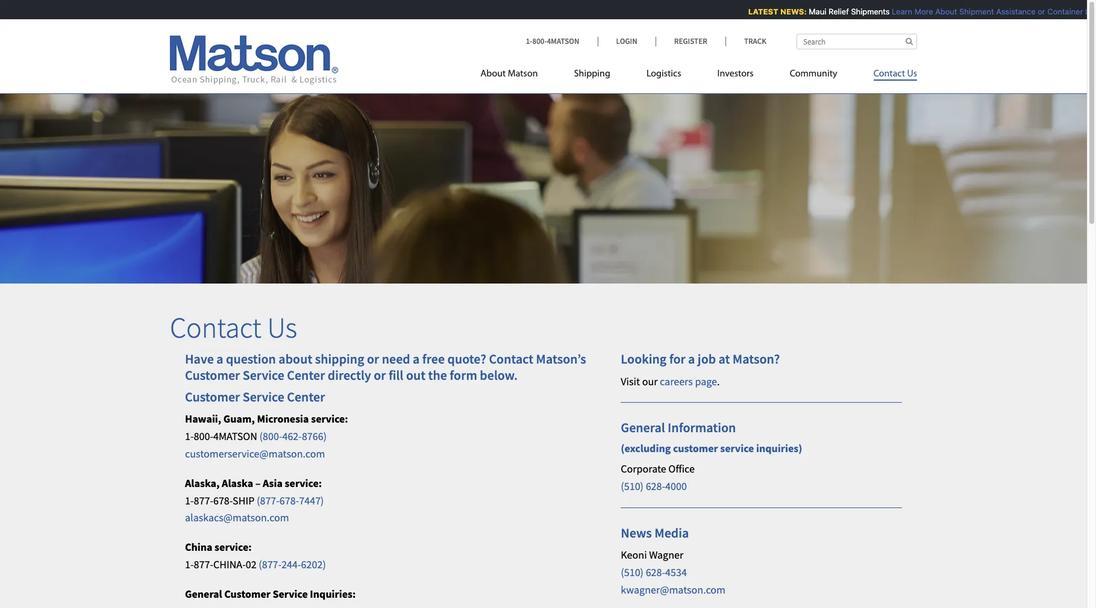 Task type: describe. For each thing, give the bounding box(es) containing it.
latest news: maui relief shipments learn more about shipment assistance or container loan
[[744, 7, 1096, 16]]

.
[[717, 375, 720, 389]]

628- for 4534
[[646, 566, 666, 580]]

form
[[450, 367, 477, 384]]

blue matson logo with ocean, shipping, truck, rail and logistics written beneath it. image
[[170, 36, 339, 85]]

china
[[185, 541, 212, 555]]

inquiries)
[[756, 442, 803, 456]]

alaska,
[[185, 477, 220, 491]]

service: inside hawaii, guam, micronesia service: 1-800-4matson (800-462-8766) customerservice@matson.com
[[311, 413, 348, 426]]

community link
[[772, 63, 856, 88]]

corporate office (510) 628-4000
[[621, 463, 695, 494]]

directly
[[328, 367, 371, 384]]

contact us inside contact us link
[[874, 69, 917, 79]]

general for customer
[[185, 588, 222, 601]]

media
[[655, 525, 689, 542]]

(877- inside alaska, alaska – asia service: 1-877-678-ship (877-678-7447) alaskacs@matson.com
[[257, 494, 280, 508]]

wagner
[[649, 549, 684, 563]]

general for information
[[621, 420, 665, 437]]

1-800-4matson link
[[526, 36, 598, 46]]

about matson
[[481, 69, 538, 79]]

top menu navigation
[[481, 63, 917, 88]]

micronesia
[[257, 413, 309, 426]]

loan
[[1081, 7, 1096, 16]]

general information (excluding customer service inquiries)
[[621, 420, 803, 456]]

the
[[428, 367, 447, 384]]

investors link
[[700, 63, 772, 88]]

kwagner@matson.com link
[[621, 584, 726, 597]]

at
[[719, 351, 730, 368]]

(800-
[[260, 430, 282, 444]]

alaskacs@matson.com link
[[185, 511, 289, 525]]

(510) for keoni
[[621, 566, 644, 580]]

news media
[[621, 525, 689, 542]]

shipping link
[[556, 63, 629, 88]]

0 vertical spatial about
[[931, 7, 953, 16]]

for
[[669, 351, 686, 368]]

general customer service inquiries:
[[185, 588, 356, 601]]

register link
[[656, 36, 726, 46]]

1- inside china service: 1-877-china-02 (877-244-6202)
[[185, 558, 194, 572]]

(800-462-8766) link
[[260, 430, 327, 444]]

information
[[668, 420, 736, 437]]

0 vertical spatial customer
[[185, 367, 240, 384]]

contact us link
[[856, 63, 917, 88]]

8766)
[[302, 430, 327, 444]]

job
[[698, 351, 716, 368]]

Search search field
[[797, 34, 917, 49]]

4000
[[666, 480, 687, 494]]

looking
[[621, 351, 667, 368]]

question
[[226, 351, 276, 368]]

shipping
[[315, 351, 364, 368]]

customer
[[673, 442, 718, 456]]

0 horizontal spatial us
[[267, 310, 297, 346]]

service
[[720, 442, 754, 456]]

login link
[[598, 36, 656, 46]]

about inside about matson link
[[481, 69, 506, 79]]

investors
[[718, 69, 754, 79]]

quote?
[[448, 351, 486, 368]]

have
[[185, 351, 214, 368]]

need
[[382, 351, 410, 368]]

1 a from the left
[[217, 351, 223, 368]]

7447)
[[299, 494, 324, 508]]

or left fill
[[374, 367, 386, 384]]

visit our careers page .
[[621, 375, 720, 389]]

china service: 1-877-china-02 (877-244-6202)
[[185, 541, 326, 572]]

news
[[621, 525, 652, 542]]

page
[[695, 375, 717, 389]]

customerservice@matson.com
[[185, 447, 325, 461]]

keoni
[[621, 549, 647, 563]]

1- up matson
[[526, 36, 533, 46]]

visit
[[621, 375, 640, 389]]

1- inside alaska, alaska – asia service: 1-877-678-ship (877-678-7447) alaskacs@matson.com
[[185, 494, 194, 508]]

service: inside alaska, alaska – asia service: 1-877-678-ship (877-678-7447) alaskacs@matson.com
[[285, 477, 322, 491]]

have a question about shipping or need a free quote? contact matson's customer service center directly or fill out the form below. customer service center
[[185, 351, 586, 406]]

0 vertical spatial 4matson
[[547, 36, 580, 46]]

alaskacs@matson.com
[[185, 511, 289, 525]]

462-
[[282, 430, 302, 444]]

about
[[279, 351, 312, 368]]

1 678- from the left
[[213, 494, 233, 508]]

contact inside top menu 'navigation'
[[874, 69, 905, 79]]

628- for 4000
[[646, 480, 666, 494]]

china-
[[213, 558, 246, 572]]

shipping
[[574, 69, 611, 79]]

877- inside china service: 1-877-china-02 (877-244-6202)
[[194, 558, 213, 572]]

1 center from the top
[[287, 367, 325, 384]]

alaska, alaska – asia service: 1-877-678-ship (877-678-7447) alaskacs@matson.com
[[185, 477, 324, 525]]



Task type: vqa. For each thing, say whether or not it's contained in the screenshot.
THE 'KEONI'
yes



Task type: locate. For each thing, give the bounding box(es) containing it.
0 vertical spatial (877-
[[257, 494, 280, 508]]

0 horizontal spatial contact us
[[170, 310, 297, 346]]

logistics
[[647, 69, 681, 79]]

1 877- from the top
[[194, 494, 213, 508]]

contact right the 'quote?' on the left bottom of page
[[489, 351, 534, 368]]

3 a from the left
[[688, 351, 695, 368]]

general down china-
[[185, 588, 222, 601]]

service: up china-
[[215, 541, 252, 555]]

1 vertical spatial 877-
[[194, 558, 213, 572]]

1 vertical spatial center
[[287, 389, 325, 406]]

(excluding
[[621, 442, 671, 456]]

0 horizontal spatial 678-
[[213, 494, 233, 508]]

hawaii,
[[185, 413, 221, 426]]

628- down corporate
[[646, 480, 666, 494]]

2 vertical spatial service:
[[215, 541, 252, 555]]

login
[[616, 36, 638, 46]]

about right more on the right of the page
[[931, 7, 953, 16]]

(877- down the asia
[[257, 494, 280, 508]]

alaska
[[222, 477, 253, 491]]

inquiries:
[[310, 588, 356, 601]]

–
[[255, 477, 261, 491]]

our
[[642, 375, 658, 389]]

a left free
[[413, 351, 420, 368]]

1 vertical spatial contact us
[[170, 310, 297, 346]]

0 horizontal spatial 800-
[[194, 430, 213, 444]]

877-
[[194, 494, 213, 508], [194, 558, 213, 572]]

1 628- from the top
[[646, 480, 666, 494]]

1 horizontal spatial contact
[[489, 351, 534, 368]]

1 vertical spatial customer
[[185, 389, 240, 406]]

0 horizontal spatial general
[[185, 588, 222, 601]]

contact us up question
[[170, 310, 297, 346]]

1 vertical spatial us
[[267, 310, 297, 346]]

0 horizontal spatial 4matson
[[213, 430, 257, 444]]

below.
[[480, 367, 518, 384]]

0 vertical spatial (510)
[[621, 480, 644, 494]]

news:
[[776, 7, 803, 16]]

0 horizontal spatial about
[[481, 69, 506, 79]]

4534
[[666, 566, 687, 580]]

1 horizontal spatial contact us
[[874, 69, 917, 79]]

(510) inside keoni wagner (510) 628-4534 kwagner@matson.com
[[621, 566, 644, 580]]

1 horizontal spatial about
[[931, 7, 953, 16]]

contact us down search icon
[[874, 69, 917, 79]]

1 vertical spatial about
[[481, 69, 506, 79]]

hawaii, guam, micronesia service: 1-800-4matson (800-462-8766) customerservice@matson.com
[[185, 413, 348, 461]]

1- down alaska,
[[185, 494, 194, 508]]

1 vertical spatial general
[[185, 588, 222, 601]]

track
[[744, 36, 767, 46]]

fill
[[389, 367, 404, 384]]

service: inside china service: 1-877-china-02 (877-244-6202)
[[215, 541, 252, 555]]

relief
[[824, 7, 845, 16]]

us down search icon
[[907, 69, 917, 79]]

looking for a job at matson?
[[621, 351, 780, 368]]

(510) 628-4534 link
[[621, 566, 687, 580]]

keoni wagner (510) 628-4534 kwagner@matson.com
[[621, 549, 726, 597]]

careers
[[660, 375, 693, 389]]

(510) for corporate
[[621, 480, 644, 494]]

or
[[1034, 7, 1041, 16], [367, 351, 379, 368], [374, 367, 386, 384]]

2 vertical spatial service
[[273, 588, 308, 601]]

careers page link
[[660, 375, 717, 389]]

maui
[[805, 7, 822, 16]]

community
[[790, 69, 838, 79]]

1 horizontal spatial 4matson
[[547, 36, 580, 46]]

1-800-4matson
[[526, 36, 580, 46]]

2 center from the top
[[287, 389, 325, 406]]

4matson
[[547, 36, 580, 46], [213, 430, 257, 444]]

(510) 628-4000 link
[[621, 480, 687, 494]]

(510) down corporate
[[621, 480, 644, 494]]

guam,
[[224, 413, 255, 426]]

6202)
[[301, 558, 326, 572]]

matson?
[[733, 351, 780, 368]]

2 horizontal spatial a
[[688, 351, 695, 368]]

about matson link
[[481, 63, 556, 88]]

4matson inside hawaii, guam, micronesia service: 1-800-4matson (800-462-8766) customerservice@matson.com
[[213, 430, 257, 444]]

1 horizontal spatial 678-
[[280, 494, 299, 508]]

0 vertical spatial contact
[[874, 69, 905, 79]]

assistance
[[992, 7, 1031, 16]]

container
[[1043, 7, 1079, 16]]

(877- right 02
[[259, 558, 282, 572]]

1 vertical spatial 4matson
[[213, 430, 257, 444]]

2 877- from the top
[[194, 558, 213, 572]]

shipment
[[955, 7, 990, 16]]

customer
[[185, 367, 240, 384], [185, 389, 240, 406], [224, 588, 271, 601]]

banner image
[[0, 75, 1087, 284]]

877- down 'china'
[[194, 558, 213, 572]]

628-
[[646, 480, 666, 494], [646, 566, 666, 580]]

contact us
[[874, 69, 917, 79], [170, 310, 297, 346]]

service:
[[311, 413, 348, 426], [285, 477, 322, 491], [215, 541, 252, 555]]

1 horizontal spatial us
[[907, 69, 917, 79]]

(877-678-7447) link
[[257, 494, 324, 508]]

2 a from the left
[[413, 351, 420, 368]]

or left container
[[1034, 7, 1041, 16]]

None search field
[[797, 34, 917, 49]]

0 vertical spatial 628-
[[646, 480, 666, 494]]

office
[[669, 463, 695, 476]]

1- down hawaii,
[[185, 430, 194, 444]]

a right for
[[688, 351, 695, 368]]

contact
[[874, 69, 905, 79], [170, 310, 261, 346], [489, 351, 534, 368]]

service: up the 8766)
[[311, 413, 348, 426]]

1 horizontal spatial a
[[413, 351, 420, 368]]

0 vertical spatial service
[[243, 367, 284, 384]]

0 vertical spatial 800-
[[533, 36, 547, 46]]

about
[[931, 7, 953, 16], [481, 69, 506, 79]]

center left the "directly"
[[287, 367, 325, 384]]

search image
[[906, 37, 913, 45]]

2 vertical spatial contact
[[489, 351, 534, 368]]

1 vertical spatial service:
[[285, 477, 322, 491]]

a
[[217, 351, 223, 368], [413, 351, 420, 368], [688, 351, 695, 368]]

matson's
[[536, 351, 586, 368]]

678- up alaskacs@matson.com
[[213, 494, 233, 508]]

kwagner@matson.com
[[621, 584, 726, 597]]

corporate
[[621, 463, 667, 476]]

2 (510) from the top
[[621, 566, 644, 580]]

1 vertical spatial contact
[[170, 310, 261, 346]]

out
[[406, 367, 426, 384]]

0 vertical spatial contact us
[[874, 69, 917, 79]]

learn more about shipment assistance or container loan link
[[888, 7, 1096, 16]]

4matson down guam,
[[213, 430, 257, 444]]

center up micronesia
[[287, 389, 325, 406]]

1-
[[526, 36, 533, 46], [185, 430, 194, 444], [185, 494, 194, 508], [185, 558, 194, 572]]

(877-244-6202) link
[[259, 558, 326, 572]]

asia
[[263, 477, 283, 491]]

center
[[287, 367, 325, 384], [287, 389, 325, 406]]

678- down the asia
[[280, 494, 299, 508]]

contact down search search field
[[874, 69, 905, 79]]

2 vertical spatial customer
[[224, 588, 271, 601]]

628- inside keoni wagner (510) 628-4534 kwagner@matson.com
[[646, 566, 666, 580]]

about left matson
[[481, 69, 506, 79]]

628- down "wagner"
[[646, 566, 666, 580]]

or left need
[[367, 351, 379, 368]]

free
[[422, 351, 445, 368]]

0 vertical spatial us
[[907, 69, 917, 79]]

0 vertical spatial general
[[621, 420, 665, 437]]

track link
[[726, 36, 767, 46]]

1 vertical spatial service
[[243, 389, 284, 406]]

1- down 'china'
[[185, 558, 194, 572]]

1- inside hawaii, guam, micronesia service: 1-800-4matson (800-462-8766) customerservice@matson.com
[[185, 430, 194, 444]]

628- inside corporate office (510) 628-4000
[[646, 480, 666, 494]]

1 vertical spatial (510)
[[621, 566, 644, 580]]

0 vertical spatial center
[[287, 367, 325, 384]]

logistics link
[[629, 63, 700, 88]]

2 678- from the left
[[280, 494, 299, 508]]

(877-
[[257, 494, 280, 508], [259, 558, 282, 572]]

general up '(excluding'
[[621, 420, 665, 437]]

(510)
[[621, 480, 644, 494], [621, 566, 644, 580]]

1 vertical spatial 800-
[[194, 430, 213, 444]]

800- down hawaii,
[[194, 430, 213, 444]]

877- down alaska,
[[194, 494, 213, 508]]

us up about on the bottom left of the page
[[267, 310, 297, 346]]

latest
[[744, 7, 774, 16]]

1 vertical spatial 628-
[[646, 566, 666, 580]]

general inside general information (excluding customer service inquiries)
[[621, 420, 665, 437]]

1 horizontal spatial general
[[621, 420, 665, 437]]

(510) down "keoni"
[[621, 566, 644, 580]]

(877- inside china service: 1-877-china-02 (877-244-6202)
[[259, 558, 282, 572]]

contact inside have a question about shipping or need a free quote? contact matson's customer service center directly or fill out the form below. customer service center
[[489, 351, 534, 368]]

0 vertical spatial service:
[[311, 413, 348, 426]]

learn
[[888, 7, 908, 16]]

customerservice@matson.com link
[[185, 447, 325, 461]]

more
[[910, 7, 929, 16]]

(510) inside corporate office (510) 628-4000
[[621, 480, 644, 494]]

800- up matson
[[533, 36, 547, 46]]

0 horizontal spatial contact
[[170, 310, 261, 346]]

ship
[[233, 494, 255, 508]]

800- inside hawaii, guam, micronesia service: 1-800-4matson (800-462-8766) customerservice@matson.com
[[194, 430, 213, 444]]

1 horizontal spatial 800-
[[533, 36, 547, 46]]

us
[[907, 69, 917, 79], [267, 310, 297, 346]]

shipments
[[847, 7, 885, 16]]

us inside top menu 'navigation'
[[907, 69, 917, 79]]

4matson up shipping
[[547, 36, 580, 46]]

a right have
[[217, 351, 223, 368]]

877- inside alaska, alaska – asia service: 1-877-678-ship (877-678-7447) alaskacs@matson.com
[[194, 494, 213, 508]]

matson
[[508, 69, 538, 79]]

0 horizontal spatial a
[[217, 351, 223, 368]]

0 vertical spatial 877-
[[194, 494, 213, 508]]

2 628- from the top
[[646, 566, 666, 580]]

service: up 7447) at the bottom left of the page
[[285, 477, 322, 491]]

contact up have
[[170, 310, 261, 346]]

1 vertical spatial (877-
[[259, 558, 282, 572]]

2 horizontal spatial contact
[[874, 69, 905, 79]]

1 (510) from the top
[[621, 480, 644, 494]]



